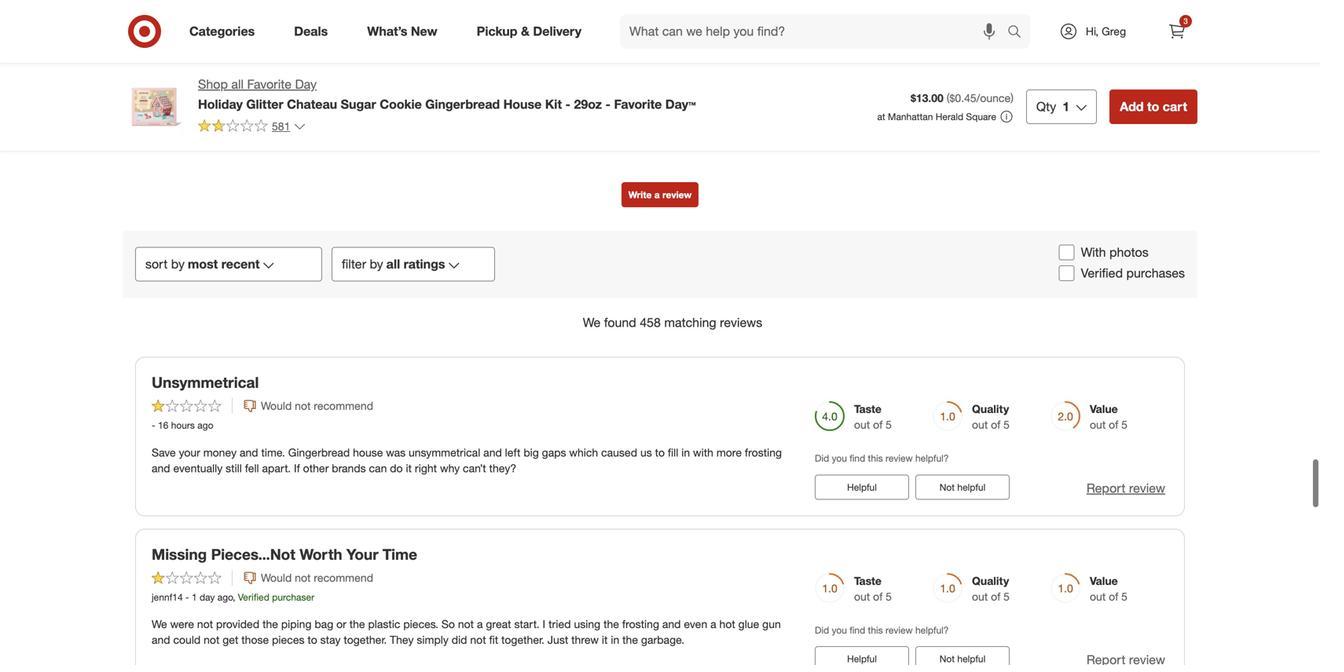 Task type: locate. For each thing, give the bounding box(es) containing it.
0 vertical spatial helpful
[[847, 473, 877, 485]]

1 vertical spatial this
[[868, 616, 883, 628]]

1 horizontal spatial verified
[[1081, 257, 1123, 273]]

not left fit
[[470, 625, 486, 639]]

would up time.
[[261, 391, 292, 405]]

shop
[[198, 77, 228, 92]]

2 would from the top
[[261, 563, 292, 577]]

1 helpful from the top
[[847, 473, 877, 485]]

a left hot
[[711, 609, 716, 623]]

1 taste out of 5 from the top
[[854, 394, 892, 423]]

1 vertical spatial more
[[717, 437, 742, 451]]

we left the found
[[583, 307, 601, 322]]

guest review image 6 of 12, zoom in image
[[826, 39, 925, 137]]

taste for missing pieces...not worth your time
[[854, 566, 882, 580]]

by right the sort
[[171, 248, 185, 263]]

pieces.
[[403, 609, 439, 623]]

2 helpful button from the top
[[815, 638, 909, 663]]

herald
[[936, 111, 964, 123]]

0 horizontal spatial 1
[[192, 583, 197, 595]]

the up those
[[263, 609, 278, 623]]

provided
[[216, 609, 259, 623]]

all right shop at top
[[231, 77, 244, 92]]

2 you from the top
[[832, 616, 847, 628]]

caused
[[601, 437, 637, 451]]

0 vertical spatial 1
[[1063, 99, 1070, 114]]

frosting right with
[[745, 437, 782, 451]]

1 vertical spatial favorite
[[614, 97, 662, 112]]

2 recommend from the top
[[314, 563, 373, 577]]

in inside "save your money and time. gingerbread house was unsymmetrical and left big gaps which caused us to fill in with more frosting and eventually still fell apart. if other brands can do it right why can't they?"
[[682, 437, 690, 451]]

would for missing pieces...not worth your time
[[261, 563, 292, 577]]

report review button
[[1087, 471, 1166, 489], [1087, 643, 1166, 661]]

0 vertical spatial did
[[815, 444, 829, 456]]

1 vertical spatial report review button
[[1087, 643, 1166, 661]]

0 vertical spatial all
[[231, 77, 244, 92]]

they?
[[489, 453, 516, 467]]

recommend for missing pieces...not worth your time
[[314, 563, 373, 577]]

frosting
[[745, 437, 782, 451], [622, 609, 659, 623]]

1 horizontal spatial a
[[654, 180, 660, 192]]

2 value from the top
[[1090, 566, 1118, 580]]

0 vertical spatial not helpful button
[[916, 466, 1010, 491]]

us
[[640, 437, 652, 451]]

1 vertical spatial did you find this review helpful?
[[815, 616, 949, 628]]

pickup & delivery link
[[463, 14, 601, 49]]

it
[[406, 453, 412, 467], [602, 625, 608, 639]]

0 vertical spatial frosting
[[745, 437, 782, 451]]

2 report from the top
[[1087, 644, 1126, 660]]

0 vertical spatial did you find this review helpful?
[[815, 444, 949, 456]]

2 find from the top
[[850, 616, 865, 628]]

favorite
[[247, 77, 292, 92], [614, 97, 662, 112]]

0 vertical spatial value
[[1090, 394, 1118, 408]]

0 vertical spatial it
[[406, 453, 412, 467]]

1 horizontal spatial by
[[370, 248, 383, 263]]

value for unsymmetrical
[[1090, 394, 1118, 408]]

ago right day
[[217, 583, 233, 595]]

not helpful
[[940, 473, 986, 485], [940, 645, 986, 657]]

1 horizontal spatial gingerbread
[[425, 97, 500, 112]]

quality out of 5 for unsymmetrical
[[972, 394, 1010, 423]]

1 horizontal spatial together.
[[501, 625, 545, 639]]

0 horizontal spatial a
[[477, 609, 483, 623]]

missing
[[152, 537, 207, 555]]

1 helpful from the top
[[958, 473, 986, 485]]

1 vertical spatial ago
[[217, 583, 233, 595]]

not up did
[[458, 609, 474, 623]]

bag
[[315, 609, 333, 623]]

ago right hours
[[197, 411, 213, 423]]

1 value out of 5 from the top
[[1090, 394, 1128, 423]]

glitter
[[246, 97, 283, 112]]

favorite up glitter
[[247, 77, 292, 92]]

verified
[[1081, 257, 1123, 273], [238, 583, 269, 595]]

2 helpful from the top
[[847, 645, 877, 657]]

2 report review from the top
[[1087, 644, 1166, 660]]

0 vertical spatial ago
[[197, 411, 213, 423]]

1 by from the left
[[171, 248, 185, 263]]

1 right qty
[[1063, 99, 1070, 114]]

and down save
[[152, 453, 170, 467]]

verified right ,
[[238, 583, 269, 595]]

2 this from the top
[[868, 616, 883, 628]]

1 vertical spatial value out of 5
[[1090, 566, 1128, 595]]

would not recommend
[[261, 391, 373, 405], [261, 563, 373, 577]]

would
[[261, 391, 292, 405], [261, 563, 292, 577]]

report review for unsymmetrical
[[1087, 472, 1166, 488]]

not helpful for unsymmetrical
[[940, 473, 986, 485]]

to right the add
[[1147, 99, 1159, 114]]

1 not helpful from the top
[[940, 473, 986, 485]]

0 horizontal spatial all
[[231, 77, 244, 92]]

2 together. from the left
[[501, 625, 545, 639]]

taste for unsymmetrical
[[854, 394, 882, 408]]

it inside we were not provided the piping bag or the plastic pieces. so not a great start. i tried using the frosting and even a hot glue gun and could not get those pieces to stay together. they simply did not fit together. just threw it in the garbage.
[[602, 625, 608, 639]]

report review for missing pieces...not worth your time
[[1087, 644, 1166, 660]]

0 vertical spatial to
[[1147, 99, 1159, 114]]

0 horizontal spatial it
[[406, 453, 412, 467]]

1 not helpful button from the top
[[916, 466, 1010, 491]]

2 taste out of 5 from the top
[[854, 566, 892, 595]]

report review button for missing pieces...not worth your time
[[1087, 643, 1166, 661]]

unsymmetrical
[[409, 437, 480, 451]]

1 vertical spatial helpful?
[[916, 616, 949, 628]]

2 would not recommend from the top
[[261, 563, 373, 577]]

recommend for unsymmetrical
[[314, 391, 373, 405]]

ratings
[[404, 248, 445, 263]]

0 horizontal spatial together.
[[344, 625, 387, 639]]

1 find from the top
[[850, 444, 865, 456]]

0 vertical spatial helpful
[[958, 473, 986, 485]]

0 horizontal spatial to
[[308, 625, 317, 639]]

0 vertical spatial report
[[1087, 472, 1126, 488]]

1 value from the top
[[1090, 394, 1118, 408]]

1 vertical spatial in
[[611, 625, 619, 639]]

piping
[[281, 609, 312, 623]]

0 vertical spatial gingerbread
[[425, 97, 500, 112]]

2 quality from the top
[[972, 566, 1009, 580]]

1 vertical spatial find
[[850, 616, 865, 628]]

report for missing pieces...not worth your time
[[1087, 644, 1126, 660]]

shop all favorite day holiday glitter chateau sugar cookie gingerbread house kit - 29oz - favorite day™
[[198, 77, 696, 112]]

2 value out of 5 from the top
[[1090, 566, 1128, 595]]

1 horizontal spatial images
[[986, 89, 1022, 103]]

garbage.
[[641, 625, 685, 639]]

0 horizontal spatial frosting
[[622, 609, 659, 623]]

29oz
[[574, 97, 602, 112]]

helpful?
[[916, 444, 949, 456], [916, 616, 949, 628]]

1 quality from the top
[[972, 394, 1009, 408]]

value out of 5 for missing pieces...not worth your time
[[1090, 566, 1128, 595]]

2 not helpful button from the top
[[916, 638, 1010, 663]]

1 horizontal spatial all
[[386, 248, 400, 263]]

images inside see more review images
[[986, 89, 1022, 103]]

would down missing pieces...not worth your time
[[261, 563, 292, 577]]

report review button for unsymmetrical
[[1087, 471, 1166, 489]]

1 vertical spatial did
[[815, 616, 829, 628]]

1 vertical spatial helpful
[[847, 645, 877, 657]]

glue
[[738, 609, 759, 623]]

more inside "save your money and time. gingerbread house was unsymmetrical and left big gaps which caused us to fill in with more frosting and eventually still fell apart. if other brands can do it right why can't they?"
[[717, 437, 742, 451]]

add to cart
[[1120, 99, 1188, 114]]

0 vertical spatial report review
[[1087, 472, 1166, 488]]

2 not helpful from the top
[[940, 645, 986, 657]]

jennf14
[[152, 583, 183, 595]]

not helpful button
[[916, 466, 1010, 491], [916, 638, 1010, 663]]

qty 1
[[1037, 99, 1070, 114]]

1 horizontal spatial we
[[583, 307, 601, 322]]

2 taste from the top
[[854, 566, 882, 580]]

1 did from the top
[[815, 444, 829, 456]]

0 vertical spatial recommend
[[314, 391, 373, 405]]

2 not from the top
[[940, 645, 955, 657]]

fit
[[489, 625, 498, 639]]

verified down with at the top
[[1081, 257, 1123, 273]]

1 vertical spatial not helpful
[[940, 645, 986, 657]]

image of holiday glitter chateau sugar cookie gingerbread house kit - 29oz - favorite day™ image
[[123, 75, 185, 138]]

favorite left day™
[[614, 97, 662, 112]]

time.
[[261, 437, 285, 451]]

frosting up garbage.
[[622, 609, 659, 623]]

new
[[411, 24, 437, 39]]

1 horizontal spatial to
[[655, 437, 665, 451]]

0 vertical spatial in
[[682, 437, 690, 451]]

1 vertical spatial images
[[986, 89, 1022, 103]]

1 horizontal spatial more
[[985, 73, 1010, 87]]

0 vertical spatial quality out of 5
[[972, 394, 1010, 423]]

1 vertical spatial all
[[386, 248, 400, 263]]

1 vertical spatial helpful button
[[815, 638, 909, 663]]

What can we help you find? suggestions appear below search field
[[620, 14, 1011, 49]]

1 vertical spatial not helpful button
[[916, 638, 1010, 663]]

- left 16
[[152, 411, 155, 423]]

would not recommend up other
[[261, 391, 373, 405]]

2 vertical spatial to
[[308, 625, 317, 639]]

ago
[[197, 411, 213, 423], [217, 583, 233, 595]]

0 vertical spatial taste
[[854, 394, 882, 408]]

and
[[240, 437, 258, 451], [483, 437, 502, 451], [152, 453, 170, 467], [662, 609, 681, 623], [152, 625, 170, 639]]

0 vertical spatial helpful?
[[916, 444, 949, 456]]

the right or
[[350, 609, 365, 623]]

to left fill
[[655, 437, 665, 451]]

report review
[[1087, 472, 1166, 488], [1087, 644, 1166, 660]]

would not recommend down worth
[[261, 563, 373, 577]]

in right 'threw'
[[611, 625, 619, 639]]

0 horizontal spatial more
[[717, 437, 742, 451]]

2 by from the left
[[370, 248, 383, 263]]

we left were
[[152, 609, 167, 623]]

1 vertical spatial 1
[[192, 583, 197, 595]]

1 this from the top
[[868, 444, 883, 456]]

1 would not recommend from the top
[[261, 391, 373, 405]]

2 helpful from the top
[[958, 645, 986, 657]]

2 horizontal spatial to
[[1147, 99, 1159, 114]]

and left the could
[[152, 625, 170, 639]]

threw
[[571, 625, 599, 639]]

deals link
[[281, 14, 348, 49]]

1 not from the top
[[940, 473, 955, 485]]

find for unsymmetrical
[[850, 444, 865, 456]]

2 horizontal spatial a
[[711, 609, 716, 623]]

to left stay
[[308, 625, 317, 639]]

sugar
[[341, 97, 376, 112]]

review inside see more review images
[[951, 89, 983, 103]]

gingerbread left house
[[425, 97, 500, 112]]

1 report from the top
[[1087, 472, 1126, 488]]

1 helpful button from the top
[[815, 466, 909, 491]]

2 report review button from the top
[[1087, 643, 1166, 661]]

0 vertical spatial you
[[832, 444, 847, 456]]

0 vertical spatial quality
[[972, 394, 1009, 408]]

a right write
[[654, 180, 660, 192]]

1 horizontal spatial ago
[[217, 583, 233, 595]]

photos
[[1110, 236, 1149, 251]]

0 vertical spatial value out of 5
[[1090, 394, 1128, 423]]

0 vertical spatial this
[[868, 444, 883, 456]]

1 vertical spatial helpful
[[958, 645, 986, 657]]

1 recommend from the top
[[314, 391, 373, 405]]

all
[[231, 77, 244, 92], [386, 248, 400, 263]]

1 vertical spatial recommend
[[314, 563, 373, 577]]

$13.00
[[911, 91, 944, 105]]

more
[[985, 73, 1010, 87], [717, 437, 742, 451]]

plastic
[[368, 609, 400, 623]]

images right review
[[662, 2, 714, 20]]

can't
[[463, 453, 486, 467]]

1 vertical spatial would
[[261, 563, 292, 577]]

not right were
[[197, 609, 213, 623]]

2 did from the top
[[815, 616, 829, 628]]

1 vertical spatial taste
[[854, 566, 882, 580]]

helpful
[[847, 473, 877, 485], [847, 645, 877, 657]]

0 vertical spatial report review button
[[1087, 471, 1166, 489]]

together.
[[344, 625, 387, 639], [501, 625, 545, 639]]

1 vertical spatial not
[[940, 645, 955, 657]]

2 helpful? from the top
[[916, 616, 949, 628]]

1 vertical spatial verified
[[238, 583, 269, 595]]

guest review image 5 of 12, zoom in image
[[716, 39, 814, 137]]

0 horizontal spatial by
[[171, 248, 185, 263]]

)
[[1011, 91, 1014, 105]]

by
[[171, 248, 185, 263], [370, 248, 383, 263]]

by right 'filter'
[[370, 248, 383, 263]]

not up if
[[295, 391, 311, 405]]

2 did you find this review helpful? from the top
[[815, 616, 949, 628]]

more up /ounce
[[985, 73, 1010, 87]]

helpful for missing pieces...not worth your time
[[847, 645, 877, 657]]

1 left day
[[192, 583, 197, 595]]

not up purchaser
[[295, 563, 311, 577]]

0 vertical spatial we
[[583, 307, 601, 322]]

to inside button
[[1147, 99, 1159, 114]]

0 vertical spatial helpful button
[[815, 466, 909, 491]]

0 vertical spatial would
[[261, 391, 292, 405]]

1 vertical spatial you
[[832, 616, 847, 628]]

filter
[[342, 248, 366, 263]]

and up 'fell'
[[240, 437, 258, 451]]

found
[[604, 307, 636, 322]]

gingerbread inside "save your money and time. gingerbread house was unsymmetrical and left big gaps which caused us to fill in with more frosting and eventually still fell apart. if other brands can do it right why can't they?"
[[288, 437, 350, 451]]

1 would from the top
[[261, 391, 292, 405]]

1 did you find this review helpful? from the top
[[815, 444, 949, 456]]

and up they?
[[483, 437, 502, 451]]

0 horizontal spatial gingerbread
[[288, 437, 350, 451]]

just
[[548, 625, 568, 639]]

would for unsymmetrical
[[261, 391, 292, 405]]

1 horizontal spatial in
[[682, 437, 690, 451]]

deals
[[294, 24, 328, 39]]

the right the using in the left of the page
[[604, 609, 619, 623]]

did
[[815, 444, 829, 456], [815, 616, 829, 628]]

1 vertical spatial gingerbread
[[288, 437, 350, 451]]

0 vertical spatial taste out of 5
[[854, 394, 892, 423]]

1 vertical spatial quality out of 5
[[972, 566, 1010, 595]]

guest review image 3 of 12, zoom in image
[[494, 39, 592, 137]]

was
[[386, 437, 406, 451]]

review
[[951, 89, 983, 103], [662, 180, 692, 192], [886, 444, 913, 456], [1129, 472, 1166, 488], [886, 616, 913, 628], [1129, 644, 1166, 660]]

it right do
[[406, 453, 412, 467]]

stay
[[320, 625, 341, 639]]

day™
[[665, 97, 696, 112]]

quality
[[972, 394, 1009, 408], [972, 566, 1009, 580]]

a left great
[[477, 609, 483, 623]]

more right with
[[717, 437, 742, 451]]

quality out of 5
[[972, 394, 1010, 423], [972, 566, 1010, 595]]

0 horizontal spatial favorite
[[247, 77, 292, 92]]

0 vertical spatial find
[[850, 444, 865, 456]]

images up square at the right
[[986, 89, 1022, 103]]

0 vertical spatial favorite
[[247, 77, 292, 92]]

pickup & delivery
[[477, 24, 582, 39]]

- left day
[[185, 583, 189, 595]]

0 horizontal spatial verified
[[238, 583, 269, 595]]

helpful for unsymmetrical
[[847, 473, 877, 485]]

brands
[[332, 453, 366, 467]]

you
[[832, 444, 847, 456], [832, 616, 847, 628]]

1 helpful? from the top
[[916, 444, 949, 456]]

house
[[503, 97, 542, 112]]

hi, greg
[[1086, 24, 1126, 38]]

1 vertical spatial would not recommend
[[261, 563, 373, 577]]

and up garbage.
[[662, 609, 681, 623]]

1 vertical spatial quality
[[972, 566, 1009, 580]]

1 vertical spatial report
[[1087, 644, 1126, 660]]

all left ratings
[[386, 248, 400, 263]]

with
[[1081, 236, 1106, 251]]

0 horizontal spatial images
[[662, 2, 714, 20]]

1 report review button from the top
[[1087, 471, 1166, 489]]

unsymmetrical
[[152, 365, 259, 383]]

taste out of 5 for unsymmetrical
[[854, 394, 892, 423]]

3
[[1184, 16, 1188, 26]]

at
[[877, 111, 885, 123]]

1 horizontal spatial it
[[602, 625, 608, 639]]

we inside we were not provided the piping bag or the plastic pieces. so not a great start. i tried using the frosting and even a hot glue gun and could not get those pieces to stay together. they simply did not fit together. just threw it in the garbage.
[[152, 609, 167, 623]]

1 vertical spatial taste out of 5
[[854, 566, 892, 595]]

1 quality out of 5 from the top
[[972, 394, 1010, 423]]

value out of 5 for unsymmetrical
[[1090, 394, 1128, 423]]

gingerbread
[[425, 97, 500, 112], [288, 437, 350, 451]]

1 report review from the top
[[1087, 472, 1166, 488]]

taste out of 5 for missing pieces...not worth your time
[[854, 566, 892, 595]]

0 vertical spatial verified
[[1081, 257, 1123, 273]]

together. down plastic
[[344, 625, 387, 639]]

2 quality out of 5 from the top
[[972, 566, 1010, 595]]

1 vertical spatial report review
[[1087, 644, 1166, 660]]

recommend up house at the bottom of page
[[314, 391, 373, 405]]

together. down start.
[[501, 625, 545, 639]]

0 vertical spatial more
[[985, 73, 1010, 87]]

recommend
[[314, 391, 373, 405], [314, 563, 373, 577]]

jennf14 - 1 day ago , verified purchaser
[[152, 583, 315, 595]]

it right 'threw'
[[602, 625, 608, 639]]

1 vertical spatial we
[[152, 609, 167, 623]]

did for unsymmetrical
[[815, 444, 829, 456]]

gingerbread up other
[[288, 437, 350, 451]]

purchaser
[[272, 583, 315, 595]]

most
[[188, 248, 218, 263]]

see
[[962, 73, 982, 87]]

1 you from the top
[[832, 444, 847, 456]]

recommend down 'your'
[[314, 563, 373, 577]]

filter by all ratings
[[342, 248, 445, 263]]

1 taste from the top
[[854, 394, 882, 408]]

guest review image 1 of 12, zoom in image
[[272, 39, 371, 137]]

we were not provided the piping bag or the plastic pieces. so not a great start. i tried using the frosting and even a hot glue gun and could not get those pieces to stay together. they simply did not fit together. just threw it in the garbage.
[[152, 609, 781, 639]]

0 vertical spatial not helpful
[[940, 473, 986, 485]]

1 vertical spatial value
[[1090, 566, 1118, 580]]

in right fill
[[682, 437, 690, 451]]

0 vertical spatial would not recommend
[[261, 391, 373, 405]]



Task type: describe. For each thing, give the bounding box(es) containing it.
eventually
[[173, 453, 223, 467]]

report for unsymmetrical
[[1087, 472, 1126, 488]]

or
[[336, 609, 346, 623]]

kit
[[545, 97, 562, 112]]

guest review image 4 of 12, zoom in image
[[605, 39, 703, 137]]

hot
[[720, 609, 735, 623]]

which
[[569, 437, 598, 451]]

manhattan
[[888, 111, 933, 123]]

matching
[[664, 307, 717, 322]]

,
[[233, 583, 235, 595]]

helpful? for unsymmetrical
[[916, 444, 949, 456]]

not helpful button for unsymmetrical
[[916, 466, 1010, 491]]

with photos
[[1081, 236, 1149, 251]]

using
[[574, 609, 601, 623]]

&
[[521, 24, 530, 39]]

would not recommend for missing pieces...not worth your time
[[261, 563, 373, 577]]

by for filter by
[[370, 248, 383, 263]]

we for we found 458 matching reviews
[[583, 307, 601, 322]]

save your money and time. gingerbread house was unsymmetrical and left big gaps which caused us to fill in with more frosting and eventually still fell apart. if other brands can do it right why can't they?
[[152, 437, 782, 467]]

(
[[947, 91, 950, 105]]

at manhattan herald square
[[877, 111, 996, 123]]

did
[[452, 625, 467, 639]]

value for missing pieces...not worth your time
[[1090, 566, 1118, 580]]

purchases
[[1127, 257, 1185, 273]]

458
[[640, 307, 661, 322]]

did you find this review helpful? for unsymmetrical
[[815, 444, 949, 456]]

apart.
[[262, 453, 291, 467]]

not helpful button for missing pieces...not worth your time
[[916, 638, 1010, 663]]

so
[[442, 609, 455, 623]]

fell
[[245, 453, 259, 467]]

qty
[[1037, 99, 1056, 114]]

helpful? for missing pieces...not worth your time
[[916, 616, 949, 628]]

this for missing pieces...not worth your time
[[868, 616, 883, 628]]

by for sort by
[[171, 248, 185, 263]]

other
[[303, 453, 329, 467]]

day
[[295, 77, 317, 92]]

pieces
[[272, 625, 305, 639]]

helpful for missing pieces...not worth your time
[[958, 645, 986, 657]]

review
[[607, 2, 658, 20]]

cookie
[[380, 97, 422, 112]]

in inside we were not provided the piping bag or the plastic pieces. so not a great start. i tried using the frosting and even a hot glue gun and could not get those pieces to stay together. they simply did not fit together. just threw it in the garbage.
[[611, 625, 619, 639]]

left
[[505, 437, 521, 451]]

your
[[179, 437, 200, 451]]

gaps
[[542, 437, 566, 451]]

we for we were not provided the piping bag or the plastic pieces. so not a great start. i tried using the frosting and even a hot glue gun and could not get those pieces to stay together. they simply did not fit together. just threw it in the garbage.
[[152, 609, 167, 623]]

reviews
[[720, 307, 763, 322]]

cart
[[1163, 99, 1188, 114]]

missing pieces...not worth your time
[[152, 537, 417, 555]]

all inside shop all favorite day holiday glitter chateau sugar cookie gingerbread house kit - 29oz - favorite day™
[[231, 77, 244, 92]]

helpful for unsymmetrical
[[958, 473, 986, 485]]

3 link
[[1160, 14, 1195, 49]]

16
[[158, 411, 168, 423]]

1 horizontal spatial 1
[[1063, 99, 1070, 114]]

1 together. from the left
[[344, 625, 387, 639]]

if
[[294, 453, 300, 467]]

it inside "save your money and time. gingerbread house was unsymmetrical and left big gaps which caused us to fill in with more frosting and eventually still fell apart. if other brands can do it right why can't they?"
[[406, 453, 412, 467]]

frosting inside "save your money and time. gingerbread house was unsymmetrical and left big gaps which caused us to fill in with more frosting and eventually still fell apart. if other brands can do it right why can't they?"
[[745, 437, 782, 451]]

you for unsymmetrical
[[832, 444, 847, 456]]

worth
[[300, 537, 342, 555]]

pieces...not
[[211, 537, 295, 555]]

- 16 hours ago
[[152, 411, 213, 423]]

right
[[415, 453, 437, 467]]

- right 29oz
[[606, 97, 611, 112]]

the left garbage.
[[623, 625, 638, 639]]

add to cart button
[[1110, 90, 1198, 124]]

see more review images
[[951, 73, 1022, 103]]

even
[[684, 609, 708, 623]]

not for unsymmetrical
[[940, 473, 955, 485]]

sort
[[145, 248, 168, 263]]

do
[[390, 453, 403, 467]]

quality for missing pieces...not worth your time
[[972, 566, 1009, 580]]

money
[[203, 437, 237, 451]]

write a review button
[[621, 174, 699, 199]]

a inside button
[[654, 180, 660, 192]]

why
[[440, 453, 460, 467]]

Verified purchases checkbox
[[1059, 257, 1075, 273]]

did for missing pieces...not worth your time
[[815, 616, 829, 628]]

hi,
[[1086, 24, 1099, 38]]

add
[[1120, 99, 1144, 114]]

could
[[173, 625, 201, 639]]

greg
[[1102, 24, 1126, 38]]

would not recommend for unsymmetrical
[[261, 391, 373, 405]]

quality for unsymmetrical
[[972, 394, 1009, 408]]

what's
[[367, 24, 407, 39]]

581
[[272, 119, 290, 133]]

write a review
[[629, 180, 692, 192]]

0 vertical spatial images
[[662, 2, 714, 20]]

this for unsymmetrical
[[868, 444, 883, 456]]

to inside "save your money and time. gingerbread house was unsymmetrical and left big gaps which caused us to fill in with more frosting and eventually still fell apart. if other brands can do it right why can't they?"
[[655, 437, 665, 451]]

0 horizontal spatial ago
[[197, 411, 213, 423]]

not for missing pieces...not worth your time
[[940, 645, 955, 657]]

what's new
[[367, 24, 437, 39]]

did you find this review helpful? for missing pieces...not worth your time
[[815, 616, 949, 628]]

gun
[[762, 609, 781, 623]]

guest review image 2 of 12, zoom in image
[[383, 39, 481, 137]]

great
[[486, 609, 511, 623]]

we found 458 matching reviews
[[583, 307, 763, 322]]

more inside see more review images
[[985, 73, 1010, 87]]

With photos checkbox
[[1059, 236, 1075, 252]]

you for missing pieces...not worth your time
[[832, 616, 847, 628]]

they
[[390, 625, 414, 639]]

review images
[[607, 2, 714, 20]]

review inside write a review button
[[662, 180, 692, 192]]

helpful button for unsymmetrical
[[815, 466, 909, 491]]

verified purchases
[[1081, 257, 1185, 273]]

not helpful for missing pieces...not worth your time
[[940, 645, 986, 657]]

fill
[[668, 437, 679, 451]]

see more review images button
[[937, 39, 1035, 137]]

simply
[[417, 625, 449, 639]]

big
[[524, 437, 539, 451]]

pickup
[[477, 24, 518, 39]]

to inside we were not provided the piping bag or the plastic pieces. so not a great start. i tried using the frosting and even a hot glue gun and could not get those pieces to stay together. they simply did not fit together. just threw it in the garbage.
[[308, 625, 317, 639]]

1 horizontal spatial favorite
[[614, 97, 662, 112]]

were
[[170, 609, 194, 623]]

chateau
[[287, 97, 337, 112]]

find for missing pieces...not worth your time
[[850, 616, 865, 628]]

your
[[347, 537, 378, 555]]

quality out of 5 for missing pieces...not worth your time
[[972, 566, 1010, 595]]

categories
[[189, 24, 255, 39]]

gingerbread inside shop all favorite day holiday glitter chateau sugar cookie gingerbread house kit - 29oz - favorite day™
[[425, 97, 500, 112]]

helpful button for missing pieces...not worth your time
[[815, 638, 909, 663]]

save
[[152, 437, 176, 451]]

categories link
[[176, 14, 274, 49]]

not left get
[[204, 625, 220, 639]]

frosting inside we were not provided the piping bag or the plastic pieces. so not a great start. i tried using the frosting and even a hot glue gun and could not get those pieces to stay together. they simply did not fit together. just threw it in the garbage.
[[622, 609, 659, 623]]

- right kit
[[565, 97, 571, 112]]



Task type: vqa. For each thing, say whether or not it's contained in the screenshot.
value associated with Missing Pieces...Not Worth Your Time
yes



